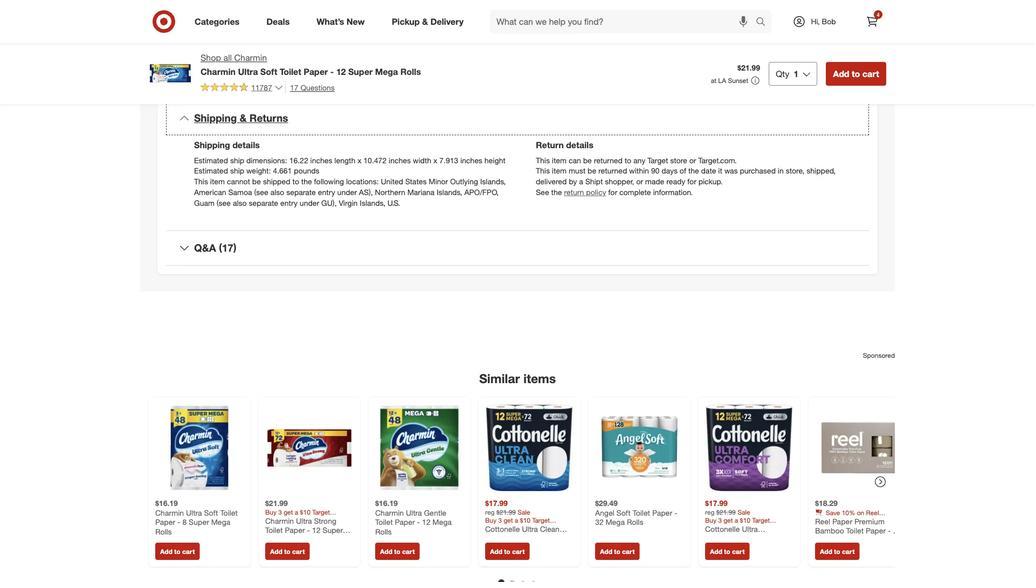 Task type: vqa. For each thing, say whether or not it's contained in the screenshot.
leftmost $16.19
yes



Task type: locate. For each thing, give the bounding box(es) containing it.
paper
[[304, 66, 328, 77], [652, 508, 672, 518], [833, 517, 853, 526], [155, 518, 175, 527], [395, 518, 415, 527], [285, 526, 305, 535], [866, 526, 886, 536]]

add to cart button for charmin ultra gentle toilet paper - 12 mega rolls image
[[375, 543, 420, 560]]

1 sale from the left
[[518, 508, 530, 516]]

islands, down as),
[[360, 199, 385, 208]]

0 horizontal spatial super
[[189, 518, 209, 527]]

add to cart button for charmin ultra soft toilet paper - 8 super mega rolls image
[[155, 543, 200, 560]]

reel inside save 10% on reel premium bamboo toilet paper
[[866, 509, 879, 517]]

northern
[[375, 188, 405, 197]]

$17.99 for "cottonelle ultra comfortcare strong toilet paper - 12 super mega rolls" image at the bottom right
[[705, 499, 728, 508]]

entry up the gu),
[[318, 188, 335, 197]]

1 horizontal spatial details
[[566, 140, 594, 150]]

inches
[[310, 155, 332, 165], [389, 155, 411, 165], [460, 155, 483, 165]]

1 $16.19 from the left
[[155, 499, 178, 508]]

qty 1
[[776, 68, 799, 79]]

to for charmin ultra gentle toilet paper - 12 mega rolls image
[[394, 548, 400, 556]]

add for charmin ultra strong toilet paper - 12 super mega rolls image
[[270, 548, 282, 556]]

bamboo
[[843, 517, 867, 525]]

sale for cottonelle ultra clean strong toilet paper - 12 super mega rolls image
[[518, 508, 530, 516]]

super inside $16.19 charmin ultra soft toilet paper - 8 super mega rolls
[[189, 518, 209, 527]]

must
[[569, 166, 586, 176]]

- inside charmin ultra strong toilet paper - 12 super mega rolls
[[307, 526, 310, 535]]

charmin inside $16.19 charmin ultra gentle toilet paper - 12 mega rolls
[[375, 508, 404, 518]]

x right width
[[433, 155, 437, 165]]

return details this item can be returned to any target store or target.com. this item must be returned within 90 days of the date it was purchased in store, shipped, delivered by a shipt shopper, or made ready for pickup. see the return policy for complete information.
[[536, 140, 836, 197]]

under
[[337, 188, 357, 197], [300, 199, 319, 208]]

toilet right 8 at bottom
[[220, 508, 238, 518]]

the down the pounds
[[301, 177, 312, 186]]

& right pickup
[[422, 16, 428, 27]]

1 details from the left
[[233, 140, 260, 150]]

also down shipped
[[271, 188, 284, 197]]

be up shipt
[[588, 166, 596, 176]]

2 horizontal spatial islands,
[[480, 177, 506, 186]]

0 vertical spatial islands,
[[480, 177, 506, 186]]

0 vertical spatial or
[[690, 155, 696, 165]]

separate down shipped
[[249, 199, 278, 208]]

item left can
[[552, 155, 567, 165]]

1 reg from the left
[[485, 508, 495, 516]]

1 $17.99 reg $21.99 sale from the left
[[485, 499, 530, 516]]

samoa
[[228, 188, 252, 197]]

ultra inside charmin ultra strong toilet paper - 12 super mega rolls
[[296, 516, 312, 526]]

rolls inside shop all charmin charmin ultra soft toilet paper - 12 super mega rolls
[[401, 66, 421, 77]]

paper inside $16.19 charmin ultra gentle toilet paper - 12 mega rolls
[[395, 518, 415, 527]]

x
[[358, 155, 362, 165], [433, 155, 437, 165]]

add for reel paper premium bamboo toilet paper - 12 mega rolls image
[[820, 548, 832, 556]]

1 horizontal spatial for
[[688, 177, 697, 186]]

shipping inside dropdown button
[[194, 112, 237, 124]]

1 horizontal spatial or
[[690, 155, 696, 165]]

(see down american
[[217, 199, 231, 208]]

1 vertical spatial or
[[636, 177, 643, 186]]

0 horizontal spatial $16.19
[[155, 499, 178, 508]]

toilet inside shop all charmin charmin ultra soft toilet paper - 12 super mega rolls
[[280, 66, 301, 77]]

1 vertical spatial &
[[240, 112, 247, 124]]

sale for "cottonelle ultra comfortcare strong toilet paper - 12 super mega rolls" image at the bottom right
[[738, 508, 750, 516]]

2 horizontal spatial inches
[[460, 155, 483, 165]]

0 horizontal spatial details
[[233, 140, 260, 150]]

islands, up apo/fpo,
[[480, 177, 506, 186]]

angel
[[595, 508, 615, 518]]

1 vertical spatial also
[[233, 199, 247, 208]]

0 horizontal spatial islands,
[[360, 199, 385, 208]]

under up virgin
[[337, 188, 357, 197]]

1 horizontal spatial sale
[[738, 508, 750, 516]]

$29.49 angel soft toilet paper - 32 mega rolls
[[595, 499, 678, 527]]

or
[[690, 155, 696, 165], [636, 177, 643, 186]]

1 horizontal spatial &
[[422, 16, 428, 27]]

0 horizontal spatial for
[[608, 188, 617, 197]]

add for angel soft toilet paper - 32 mega rolls image
[[600, 548, 612, 556]]

0 vertical spatial shipping
[[194, 112, 237, 124]]

days
[[662, 166, 678, 176]]

was
[[725, 166, 738, 176]]

0 horizontal spatial $17.99 reg $21.99 sale
[[485, 499, 530, 516]]

1 horizontal spatial $17.99 reg $21.99 sale
[[705, 499, 750, 516]]

2 $16.19 from the left
[[375, 499, 398, 508]]

1 vertical spatial ship
[[230, 166, 244, 176]]

toilet left strong
[[265, 526, 283, 535]]

item up delivered
[[552, 166, 567, 176]]

cart for charmin ultra soft toilet paper - 8 super mega rolls image
[[182, 548, 195, 556]]

toilet right $29.49
[[633, 508, 650, 518]]

add
[[833, 68, 850, 79], [160, 548, 172, 556], [270, 548, 282, 556], [380, 548, 392, 556], [490, 548, 502, 556], [600, 548, 612, 556], [710, 548, 722, 556], [820, 548, 832, 556]]

rolls inside reel paper premium bamboo toilet paper - 12 mega rolls
[[837, 536, 853, 545]]

islands, down minor
[[437, 188, 462, 197]]

cottonelle ultra comfortcare strong toilet paper - 12 super mega rolls image
[[705, 404, 794, 492]]

0 horizontal spatial entry
[[280, 199, 298, 208]]

this up american
[[194, 177, 208, 186]]

shop all charmin charmin ultra soft toilet paper - 12 super mega rolls
[[201, 53, 421, 77]]

0 vertical spatial under
[[337, 188, 357, 197]]

0 horizontal spatial &
[[240, 112, 247, 124]]

soft right angel
[[617, 508, 631, 518]]

also down samoa
[[233, 199, 247, 208]]

separate down this item cannot be shipped to the following locations:
[[286, 188, 316, 197]]

the down delivered
[[551, 188, 562, 197]]

1 $17.99 from the left
[[485, 499, 508, 508]]

2 vertical spatial the
[[551, 188, 562, 197]]

0 horizontal spatial under
[[300, 199, 319, 208]]

1 vertical spatial (see
[[217, 199, 231, 208]]

toilet inside charmin ultra strong toilet paper - 12 super mega rolls
[[265, 526, 283, 535]]

0 vertical spatial item
[[552, 155, 567, 165]]

shipping down 11787 link
[[194, 112, 237, 124]]

this up delivered
[[536, 166, 550, 176]]

store
[[670, 155, 687, 165]]

item
[[552, 155, 567, 165], [552, 166, 567, 176], [210, 177, 225, 186]]

$17.99 reg $21.99 sale
[[485, 499, 530, 516], [705, 499, 750, 516]]

to for charmin ultra strong toilet paper - 12 super mega rolls image
[[284, 548, 290, 556]]

1 vertical spatial shipping
[[194, 140, 230, 150]]

be
[[583, 155, 592, 165], [588, 166, 596, 176], [252, 177, 261, 186]]

under left the gu),
[[300, 199, 319, 208]]

or down within
[[636, 177, 643, 186]]

0 horizontal spatial separate
[[249, 199, 278, 208]]

0 horizontal spatial reel
[[815, 517, 830, 526]]

4 link
[[861, 10, 884, 33]]

shipping inside shipping details estimated ship dimensions: 16.22 inches length x 10.472 inches width x 7.913 inches height estimated ship weight: 4.661 pounds
[[194, 140, 230, 150]]

& inside 'shipping & returns' dropdown button
[[240, 112, 247, 124]]

$21.99
[[738, 63, 760, 73], [265, 499, 288, 508], [497, 508, 516, 516], [717, 508, 736, 516]]

2 sale from the left
[[738, 508, 750, 516]]

cart for "cottonelle ultra comfortcare strong toilet paper - 12 super mega rolls" image at the bottom right
[[732, 548, 745, 556]]

reel inside reel paper premium bamboo toilet paper - 12 mega rolls
[[815, 517, 830, 526]]

toilet down 'bamboo'
[[846, 526, 864, 536]]

toilet inside reel paper premium bamboo toilet paper - 12 mega rolls
[[846, 526, 864, 536]]

0 horizontal spatial also
[[233, 199, 247, 208]]

inches right 7.913
[[460, 155, 483, 165]]

inches up the pounds
[[310, 155, 332, 165]]

details inside return details this item can be returned to any target store or target.com. this item must be returned within 90 days of the date it was purchased in store, shipped, delivered by a shipt shopper, or made ready for pickup. see the return policy for complete information.
[[566, 140, 594, 150]]

1 horizontal spatial soft
[[260, 66, 277, 77]]

cart
[[863, 68, 879, 79], [182, 548, 195, 556], [292, 548, 305, 556], [402, 548, 415, 556], [512, 548, 525, 556], [622, 548, 635, 556], [732, 548, 745, 556], [842, 548, 855, 556]]

1 horizontal spatial inches
[[389, 155, 411, 165]]

12
[[336, 66, 346, 77], [422, 518, 431, 527], [312, 526, 321, 535], [893, 526, 902, 536]]

$16.19 inside $16.19 charmin ultra soft toilet paper - 8 super mega rolls
[[155, 499, 178, 508]]

mega
[[375, 66, 398, 77], [211, 518, 230, 527], [433, 518, 452, 527], [606, 518, 625, 527], [265, 535, 284, 545], [815, 536, 834, 545]]

reel right on
[[866, 509, 879, 517]]

0 vertical spatial the
[[688, 166, 699, 176]]

2 ship from the top
[[230, 166, 244, 176]]

strong
[[314, 516, 336, 526]]

1 vertical spatial separate
[[249, 199, 278, 208]]

& inside pickup & delivery link
[[422, 16, 428, 27]]

mariana
[[407, 188, 435, 197]]

information.
[[653, 188, 693, 197]]

this item cannot be shipped to the following locations:
[[194, 177, 379, 186]]

0 horizontal spatial $17.99
[[485, 499, 508, 508]]

1 horizontal spatial reg
[[705, 508, 715, 516]]

for right 'ready'
[[688, 177, 697, 186]]

1 vertical spatial estimated
[[194, 166, 228, 176]]

add to cart button for cottonelle ultra clean strong toilet paper - 12 super mega rolls image
[[485, 543, 530, 560]]

policy
[[586, 188, 606, 197]]

for down shopper,
[[608, 188, 617, 197]]

4.661
[[273, 166, 292, 176]]

$17.99
[[485, 499, 508, 508], [705, 499, 728, 508]]

2 shipping from the top
[[194, 140, 230, 150]]

1 horizontal spatial super
[[323, 526, 343, 535]]

be down weight:
[[252, 177, 261, 186]]

1 vertical spatial under
[[300, 199, 319, 208]]

details up the dimensions:
[[233, 140, 260, 150]]

$16.19 inside $16.19 charmin ultra gentle toilet paper - 12 mega rolls
[[375, 499, 398, 508]]

soft right 8 at bottom
[[204, 508, 218, 518]]

2 horizontal spatial soft
[[617, 508, 631, 518]]

1 vertical spatial the
[[301, 177, 312, 186]]

0 horizontal spatial x
[[358, 155, 362, 165]]

1 vertical spatial for
[[608, 188, 617, 197]]

soft inside shop all charmin charmin ultra soft toilet paper - 12 super mega rolls
[[260, 66, 277, 77]]

reg
[[485, 508, 495, 516], [705, 508, 715, 516]]

rolls inside $29.49 angel soft toilet paper - 32 mega rolls
[[627, 518, 644, 527]]

1 horizontal spatial islands,
[[437, 188, 462, 197]]

0 horizontal spatial sale
[[518, 508, 530, 516]]

1 vertical spatial islands,
[[437, 188, 462, 197]]

to
[[852, 68, 860, 79], [625, 155, 632, 165], [293, 177, 299, 186], [174, 548, 180, 556], [284, 548, 290, 556], [394, 548, 400, 556], [504, 548, 510, 556], [614, 548, 620, 556], [724, 548, 730, 556], [834, 548, 840, 556]]

1 vertical spatial entry
[[280, 199, 298, 208]]

2 details from the left
[[566, 140, 594, 150]]

details up can
[[566, 140, 594, 150]]

toilet up 17
[[280, 66, 301, 77]]

1 horizontal spatial $16.19
[[375, 499, 398, 508]]

add to cart button for "cottonelle ultra comfortcare strong toilet paper - 12 super mega rolls" image at the bottom right
[[705, 543, 750, 560]]

details inside shipping details estimated ship dimensions: 16.22 inches length x 10.472 inches width x 7.913 inches height estimated ship weight: 4.661 pounds
[[233, 140, 260, 150]]

1 horizontal spatial x
[[433, 155, 437, 165]]

toilet inside $16.19 charmin ultra gentle toilet paper - 12 mega rolls
[[375, 518, 393, 527]]

be right can
[[583, 155, 592, 165]]

reel paper premium bamboo toilet paper - 12 mega rolls image
[[815, 404, 904, 492]]

this down return
[[536, 155, 550, 165]]

charmin ultra strong toilet paper - 12 super mega rolls image
[[265, 404, 354, 492]]

add for charmin ultra soft toilet paper - 8 super mega rolls image
[[160, 548, 172, 556]]

to for charmin ultra soft toilet paper - 8 super mega rolls image
[[174, 548, 180, 556]]

(see down shipped
[[254, 188, 268, 197]]

x right length
[[358, 155, 362, 165]]

2 $17.99 reg $21.99 sale from the left
[[705, 499, 750, 516]]

0 vertical spatial separate
[[286, 188, 316, 197]]

1 vertical spatial item
[[552, 166, 567, 176]]

90
[[651, 166, 660, 176]]

$18.29
[[815, 499, 838, 508]]

1 horizontal spatial reel
[[866, 509, 879, 517]]

- inside $16.19 charmin ultra gentle toilet paper - 12 mega rolls
[[417, 518, 420, 527]]

& left returns
[[240, 112, 247, 124]]

0 horizontal spatial (see
[[217, 199, 231, 208]]

1 horizontal spatial $17.99
[[705, 499, 728, 508]]

0 vertical spatial ship
[[230, 155, 244, 165]]

1 horizontal spatial entry
[[318, 188, 335, 197]]

ultra inside $16.19 charmin ultra gentle toilet paper - 12 mega rolls
[[406, 508, 422, 518]]

made
[[645, 177, 664, 186]]

islands,
[[480, 177, 506, 186], [437, 188, 462, 197], [360, 199, 385, 208]]

apo/fpo,
[[464, 188, 499, 197]]

sale
[[518, 508, 530, 516], [738, 508, 750, 516]]

1 shipping from the top
[[194, 112, 237, 124]]

$16.19
[[155, 499, 178, 508], [375, 499, 398, 508]]

shipped
[[263, 177, 290, 186]]

mega inside $29.49 angel soft toilet paper - 32 mega rolls
[[606, 518, 625, 527]]

q&a (17)
[[194, 242, 237, 254]]

8
[[182, 518, 187, 527]]

details
[[233, 140, 260, 150], [566, 140, 594, 150]]

estimated
[[194, 155, 228, 165], [194, 166, 228, 176]]

pickup.
[[699, 177, 723, 186]]

toilet left gentle in the bottom left of the page
[[375, 518, 393, 527]]

paper inside charmin ultra strong toilet paper - 12 super mega rolls
[[285, 526, 305, 535]]

0 vertical spatial &
[[422, 16, 428, 27]]

or right store
[[690, 155, 696, 165]]

on
[[857, 509, 865, 517]]

inches left width
[[389, 155, 411, 165]]

gentle
[[424, 508, 446, 518]]

0 horizontal spatial inches
[[310, 155, 332, 165]]

12 inside $16.19 charmin ultra gentle toilet paper - 12 mega rolls
[[422, 518, 431, 527]]

item up american
[[210, 177, 225, 186]]

super
[[348, 66, 373, 77], [189, 518, 209, 527], [323, 526, 343, 535]]

for
[[688, 177, 697, 186], [608, 188, 617, 197]]

ultra inside $16.19 charmin ultra soft toilet paper - 8 super mega rolls
[[186, 508, 202, 518]]

similar
[[479, 371, 520, 386]]

rolls inside $16.19 charmin ultra soft toilet paper - 8 super mega rolls
[[155, 527, 172, 537]]

0 horizontal spatial or
[[636, 177, 643, 186]]

2 $17.99 from the left
[[705, 499, 728, 508]]

virgin
[[339, 199, 358, 208]]

cottonelle ultra clean strong toilet paper - 12 super mega rolls image
[[485, 404, 574, 492]]

the right of
[[688, 166, 699, 176]]

2 reg from the left
[[705, 508, 715, 516]]

rolls inside charmin ultra strong toilet paper - 12 super mega rolls
[[287, 535, 303, 545]]

0 horizontal spatial soft
[[204, 508, 218, 518]]

0 vertical spatial (see
[[254, 188, 268, 197]]

entry down this item cannot be shipped to the following locations:
[[280, 199, 298, 208]]

reel down $18.29
[[815, 517, 830, 526]]

32
[[595, 518, 604, 527]]

0 horizontal spatial reg
[[485, 508, 495, 516]]

ship
[[230, 155, 244, 165], [230, 166, 244, 176]]

cart for reel paper premium bamboo toilet paper - 12 mega rolls image
[[842, 548, 855, 556]]

add to cart for charmin ultra strong toilet paper - 12 super mega rolls image
[[270, 548, 305, 556]]

shopper,
[[605, 177, 634, 186]]

1 horizontal spatial also
[[271, 188, 284, 197]]

add to cart button for reel paper premium bamboo toilet paper - 12 mega rolls image
[[815, 543, 860, 560]]

2 horizontal spatial super
[[348, 66, 373, 77]]

save
[[826, 509, 840, 517]]

add to cart
[[833, 68, 879, 79], [160, 548, 195, 556], [270, 548, 305, 556], [380, 548, 415, 556], [490, 548, 525, 556], [600, 548, 635, 556], [710, 548, 745, 556], [820, 548, 855, 556]]

What can we help you find? suggestions appear below search field
[[490, 10, 759, 33]]

0 vertical spatial estimated
[[194, 155, 228, 165]]

similar items region
[[140, 309, 910, 582]]

add for cottonelle ultra clean strong toilet paper - 12 super mega rolls image
[[490, 548, 502, 556]]

toilet
[[869, 517, 883, 525]]

bob
[[822, 17, 836, 26]]

shipping down shipping & returns
[[194, 140, 230, 150]]

soft up 11787
[[260, 66, 277, 77]]

hi,
[[811, 17, 820, 26]]

charmin
[[234, 53, 267, 63], [201, 66, 236, 77], [155, 508, 184, 518], [375, 508, 404, 518], [265, 516, 294, 526]]

height
[[485, 155, 506, 165]]



Task type: describe. For each thing, give the bounding box(es) containing it.
17
[[290, 83, 298, 92]]

cart for cottonelle ultra clean strong toilet paper - 12 super mega rolls image
[[512, 548, 525, 556]]

details for shipping details
[[233, 140, 260, 150]]

locations:
[[346, 177, 379, 186]]

2 vertical spatial be
[[252, 177, 261, 186]]

u.s.
[[388, 199, 400, 208]]

soft inside $16.19 charmin ultra soft toilet paper - 8 super mega rolls
[[204, 508, 218, 518]]

0 vertical spatial be
[[583, 155, 592, 165]]

$16.19 for charmin ultra gentle toilet paper - 12 mega rolls
[[375, 499, 398, 508]]

store,
[[786, 166, 805, 176]]

1 horizontal spatial (see
[[254, 188, 268, 197]]

2 inches from the left
[[389, 155, 411, 165]]

$17.99 reg $21.99 sale for cottonelle ultra clean strong toilet paper - 12 super mega rolls image
[[485, 499, 530, 516]]

width
[[413, 155, 431, 165]]

of
[[680, 166, 686, 176]]

add for charmin ultra gentle toilet paper - 12 mega rolls image
[[380, 548, 392, 556]]

$17.99 reg $21.99 sale for "cottonelle ultra comfortcare strong toilet paper - 12 super mega rolls" image at the bottom right
[[705, 499, 750, 516]]

what's new
[[317, 16, 365, 27]]

shipping for shipping & returns
[[194, 112, 237, 124]]

$16.19 charmin ultra gentle toilet paper - 12 mega rolls
[[375, 499, 452, 537]]

charmin ultra gentle toilet paper - 12 mega rolls image
[[375, 404, 464, 492]]

2 vertical spatial item
[[210, 177, 225, 186]]

shipping & returns
[[194, 112, 288, 124]]

add for "cottonelle ultra comfortcare strong toilet paper - 12 super mega rolls" image at the bottom right
[[710, 548, 722, 556]]

12 inside charmin ultra strong toilet paper - 12 super mega rolls
[[312, 526, 321, 535]]

paper inside shop all charmin charmin ultra soft toilet paper - 12 super mega rolls
[[304, 66, 328, 77]]

0 vertical spatial for
[[688, 177, 697, 186]]

(17)
[[219, 242, 237, 254]]

1 horizontal spatial under
[[337, 188, 357, 197]]

add to cart for charmin ultra gentle toilet paper - 12 mega rolls image
[[380, 548, 415, 556]]

0 vertical spatial this
[[536, 155, 550, 165]]

to for "cottonelle ultra comfortcare strong toilet paper - 12 super mega rolls" image at the bottom right
[[724, 548, 730, 556]]

search button
[[751, 10, 777, 36]]

return
[[564, 188, 584, 197]]

return
[[536, 140, 564, 150]]

- inside shop all charmin charmin ultra soft toilet paper - 12 super mega rolls
[[330, 66, 334, 77]]

& for shipping
[[240, 112, 247, 124]]

1 estimated from the top
[[194, 155, 228, 165]]

weight:
[[246, 166, 271, 176]]

bamboo
[[815, 526, 844, 536]]

mega inside shop all charmin charmin ultra soft toilet paper - 12 super mega rolls
[[375, 66, 398, 77]]

1 x from the left
[[358, 155, 362, 165]]

add to cart for cottonelle ultra clean strong toilet paper - 12 super mega rolls image
[[490, 548, 525, 556]]

what's new link
[[307, 10, 378, 33]]

target
[[648, 155, 668, 165]]

soft inside $29.49 angel soft toilet paper - 32 mega rolls
[[617, 508, 631, 518]]

cart for angel soft toilet paper - 32 mega rolls image
[[622, 548, 635, 556]]

- inside $29.49 angel soft toilet paper - 32 mega rolls
[[675, 508, 678, 518]]

1 ship from the top
[[230, 155, 244, 165]]

add to cart for "cottonelle ultra comfortcare strong toilet paper - 12 super mega rolls" image at the bottom right
[[710, 548, 745, 556]]

pounds
[[294, 166, 320, 176]]

toilet inside $16.19 charmin ultra soft toilet paper - 8 super mega rolls
[[220, 508, 238, 518]]

1 horizontal spatial the
[[551, 188, 562, 197]]

details for return details
[[566, 140, 594, 150]]

delivered
[[536, 177, 567, 186]]

cannot
[[227, 177, 250, 186]]

categories link
[[185, 10, 253, 33]]

mega inside reel paper premium bamboo toilet paper - 12 mega rolls
[[815, 536, 834, 545]]

search
[[751, 17, 777, 28]]

it
[[718, 166, 722, 176]]

all
[[223, 53, 232, 63]]

returns
[[250, 112, 288, 124]]

1 inches from the left
[[310, 155, 332, 165]]

super inside charmin ultra strong toilet paper - 12 super mega rolls
[[323, 526, 343, 535]]

12 inside reel paper premium bamboo toilet paper - 12 mega rolls
[[893, 526, 902, 536]]

$17.99 for cottonelle ultra clean strong toilet paper - 12 super mega rolls image
[[485, 499, 508, 508]]

qty
[[776, 68, 790, 79]]

12 inside shop all charmin charmin ultra soft toilet paper - 12 super mega rolls
[[336, 66, 346, 77]]

save 10% on reel premium bamboo toilet paper
[[815, 509, 902, 525]]

deals link
[[257, 10, 303, 33]]

following
[[314, 177, 344, 186]]

mega inside $16.19 charmin ultra soft toilet paper - 8 super mega rolls
[[211, 518, 230, 527]]

0 vertical spatial returned
[[594, 155, 623, 165]]

to inside return details this item can be returned to any target store or target.com. this item must be returned within 90 days of the date it was purchased in store, shipped, delivered by a shipt shopper, or made ready for pickup. see the return policy for complete information.
[[625, 155, 632, 165]]

0 horizontal spatial the
[[301, 177, 312, 186]]

cart for charmin ultra gentle toilet paper - 12 mega rolls image
[[402, 548, 415, 556]]

shipped,
[[807, 166, 836, 176]]

shipt
[[585, 177, 603, 186]]

la
[[718, 76, 726, 85]]

2 x from the left
[[433, 155, 437, 165]]

& for pickup
[[422, 16, 428, 27]]

ultra inside shop all charmin charmin ultra soft toilet paper - 12 super mega rolls
[[238, 66, 258, 77]]

q&a (17) button
[[166, 231, 869, 265]]

1
[[794, 68, 799, 79]]

mega inside $16.19 charmin ultra gentle toilet paper - 12 mega rolls
[[433, 518, 452, 527]]

2 estimated from the top
[[194, 166, 228, 176]]

paper inside $16.19 charmin ultra soft toilet paper - 8 super mega rolls
[[155, 518, 175, 527]]

- inside $16.19 charmin ultra soft toilet paper - 8 super mega rolls
[[177, 518, 180, 527]]

reg for cottonelle ultra clean strong toilet paper - 12 super mega rolls image
[[485, 508, 495, 516]]

add to cart for angel soft toilet paper - 32 mega rolls image
[[600, 548, 635, 556]]

charmin inside charmin ultra strong toilet paper - 12 super mega rolls
[[265, 516, 294, 526]]

super inside shop all charmin charmin ultra soft toilet paper - 12 super mega rolls
[[348, 66, 373, 77]]

16.22
[[289, 155, 308, 165]]

2 vertical spatial this
[[194, 177, 208, 186]]

to for reel paper premium bamboo toilet paper - 12 mega rolls image
[[834, 548, 840, 556]]

q&a
[[194, 242, 216, 254]]

mega inside charmin ultra strong toilet paper - 12 super mega rolls
[[265, 535, 284, 545]]

to for cottonelle ultra clean strong toilet paper - 12 super mega rolls image
[[504, 548, 510, 556]]

within
[[629, 166, 649, 176]]

4
[[877, 11, 880, 18]]

rolls inside $16.19 charmin ultra gentle toilet paper - 12 mega rolls
[[375, 527, 392, 537]]

categories
[[195, 16, 240, 27]]

hi, bob
[[811, 17, 836, 26]]

1 vertical spatial be
[[588, 166, 596, 176]]

in
[[778, 166, 784, 176]]

1 vertical spatial returned
[[599, 166, 627, 176]]

premium
[[815, 517, 841, 525]]

dimensions:
[[246, 155, 287, 165]]

paper inside $29.49 angel soft toilet paper - 32 mega rolls
[[652, 508, 672, 518]]

image of charmin ultra soft toilet paper - 12 super mega rolls image
[[149, 52, 192, 95]]

united states minor outlying islands, american samoa (see also separate entry under as), northern mariana islands, apo/fpo, guam (see also separate entry under gu), virgin islands, u.s.
[[194, 177, 506, 208]]

reg for "cottonelle ultra comfortcare strong toilet paper - 12 super mega rolls" image at the bottom right
[[705, 508, 715, 516]]

1 horizontal spatial separate
[[286, 188, 316, 197]]

10.472
[[364, 155, 387, 165]]

date
[[701, 166, 716, 176]]

pickup & delivery
[[392, 16, 464, 27]]

ready
[[667, 177, 685, 186]]

pickup
[[392, 16, 420, 27]]

length
[[335, 155, 356, 165]]

as),
[[359, 188, 373, 197]]

add to cart for reel paper premium bamboo toilet paper - 12 mega rolls image
[[820, 548, 855, 556]]

3 inches from the left
[[460, 155, 483, 165]]

$16.19 for charmin ultra soft toilet paper - 8 super mega rolls
[[155, 499, 178, 508]]

toilet inside $29.49 angel soft toilet paper - 32 mega rolls
[[633, 508, 650, 518]]

charmin inside $16.19 charmin ultra soft toilet paper - 8 super mega rolls
[[155, 508, 184, 518]]

0 vertical spatial entry
[[318, 188, 335, 197]]

minor
[[429, 177, 448, 186]]

deals
[[266, 16, 290, 27]]

charmin ultra soft toilet paper - 8 super mega rolls image
[[155, 404, 244, 492]]

can
[[569, 155, 581, 165]]

outlying
[[450, 177, 478, 186]]

add to cart for charmin ultra soft toilet paper - 8 super mega rolls image
[[160, 548, 195, 556]]

at
[[711, 76, 717, 85]]

shipping for shipping details estimated ship dimensions: 16.22 inches length x 10.472 inches width x 7.913 inches height estimated ship weight: 4.661 pounds
[[194, 140, 230, 150]]

items
[[524, 371, 556, 386]]

gu),
[[321, 199, 337, 208]]

7.913
[[439, 155, 458, 165]]

11787
[[251, 83, 272, 92]]

add to cart button for charmin ultra strong toilet paper - 12 super mega rolls image
[[265, 543, 310, 560]]

11787 link
[[201, 81, 283, 95]]

reel paper premium bamboo toilet paper - 12 mega rolls
[[815, 517, 902, 545]]

at la sunset
[[711, 76, 748, 85]]

shipping & returns button
[[166, 101, 869, 135]]

angel soft toilet paper - 32 mega rolls image
[[595, 404, 684, 492]]

delivery
[[431, 16, 464, 27]]

- inside reel paper premium bamboo toilet paper - 12 mega rolls
[[888, 526, 891, 536]]

1 vertical spatial this
[[536, 166, 550, 176]]

2 horizontal spatial the
[[688, 166, 699, 176]]

17 questions link
[[285, 81, 335, 94]]

2 vertical spatial islands,
[[360, 199, 385, 208]]

cart for charmin ultra strong toilet paper - 12 super mega rolls image
[[292, 548, 305, 556]]

guam
[[194, 199, 215, 208]]

10%
[[842, 509, 855, 517]]

united
[[381, 177, 403, 186]]

a
[[579, 177, 583, 186]]

new
[[347, 16, 365, 27]]

to for angel soft toilet paper - 32 mega rolls image
[[614, 548, 620, 556]]

return policy link
[[564, 188, 606, 197]]

sponsored
[[863, 352, 895, 360]]

add to cart button for angel soft toilet paper - 32 mega rolls image
[[595, 543, 640, 560]]

premium
[[855, 517, 885, 526]]

any
[[634, 155, 646, 165]]

shipping details estimated ship dimensions: 16.22 inches length x 10.472 inches width x 7.913 inches height estimated ship weight: 4.661 pounds
[[194, 140, 506, 176]]

american
[[194, 188, 226, 197]]

target.com.
[[698, 155, 737, 165]]

0 vertical spatial also
[[271, 188, 284, 197]]

shop
[[201, 53, 221, 63]]

what's
[[317, 16, 344, 27]]

$29.49
[[595, 499, 618, 508]]

$16.19 charmin ultra soft toilet paper - 8 super mega rolls
[[155, 499, 238, 537]]



